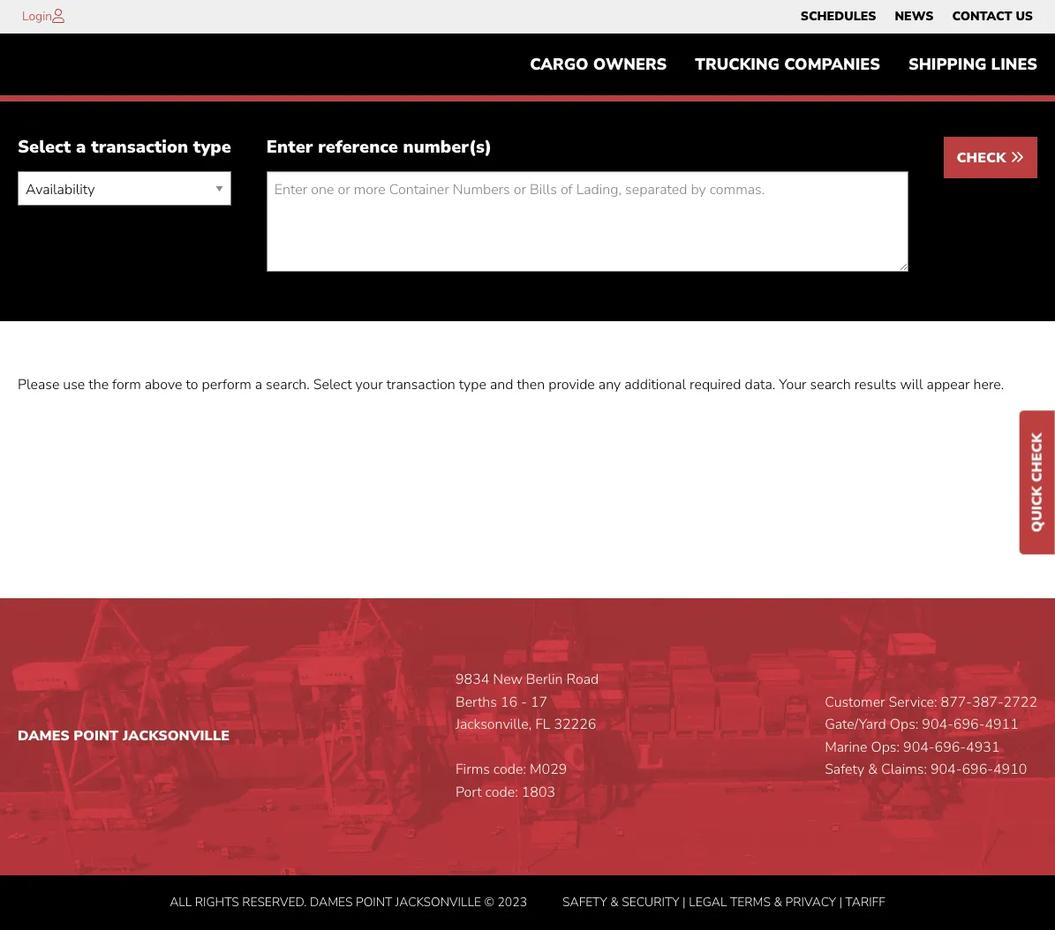 Task type: describe. For each thing, give the bounding box(es) containing it.
us
[[1016, 8, 1033, 25]]

1803
[[522, 783, 555, 803]]

4931
[[966, 738, 1000, 757]]

1 horizontal spatial transaction
[[386, 376, 455, 395]]

1 | from the left
[[683, 894, 686, 911]]

32226
[[554, 715, 596, 735]]

all rights reserved. dames point jacksonville © 2023
[[170, 894, 527, 911]]

9834 new berlin road berths 16 - 17 jacksonville, fl 32226
[[456, 670, 599, 735]]

387-
[[972, 693, 1004, 712]]

2 | from the left
[[839, 894, 842, 911]]

2 vertical spatial 904-
[[931, 761, 962, 780]]

4910
[[993, 761, 1027, 780]]

1 vertical spatial 904-
[[903, 738, 935, 757]]

select a transaction type
[[18, 135, 231, 159]]

safety & security link
[[562, 894, 679, 911]]

1 horizontal spatial jacksonville
[[395, 894, 481, 911]]

news link
[[895, 4, 934, 29]]

safety inside customer service: 877-387-2722 gate/yard ops: 904-696-4911 marine ops: 904-696-4931 safety & claims: 904-696-4910
[[825, 761, 864, 780]]

news
[[895, 8, 934, 25]]

shipping
[[908, 54, 987, 75]]

1 horizontal spatial &
[[774, 894, 782, 911]]

required
[[690, 376, 741, 395]]

1 horizontal spatial type
[[459, 376, 486, 395]]

contact
[[952, 8, 1012, 25]]

appear
[[927, 376, 970, 395]]

& inside customer service: 877-387-2722 gate/yard ops: 904-696-4911 marine ops: 904-696-4931 safety & claims: 904-696-4910
[[868, 761, 878, 780]]

any
[[598, 376, 621, 395]]

service:
[[889, 693, 937, 712]]

to
[[186, 376, 198, 395]]

schedules link
[[801, 4, 876, 29]]

number(s)
[[403, 135, 492, 159]]

claims:
[[881, 761, 927, 780]]

safety & security | legal terms & privacy | tariff
[[562, 894, 885, 911]]

1 horizontal spatial point
[[356, 894, 392, 911]]

jacksonville,
[[456, 715, 532, 735]]

search
[[810, 376, 851, 395]]

2722
[[1004, 693, 1037, 712]]

data.
[[745, 376, 775, 395]]

0 vertical spatial dames
[[18, 727, 70, 746]]

berths
[[456, 693, 497, 712]]

provide
[[548, 376, 595, 395]]

4911
[[985, 715, 1019, 735]]

0 horizontal spatial transaction
[[91, 135, 188, 159]]

please
[[18, 376, 59, 395]]

privacy
[[785, 894, 836, 911]]

enter
[[266, 135, 313, 159]]

port
[[456, 783, 482, 803]]

1 vertical spatial 696-
[[935, 738, 966, 757]]

cargo owners link
[[516, 47, 681, 82]]

use
[[63, 376, 85, 395]]

tariff
[[845, 894, 885, 911]]

all
[[170, 894, 192, 911]]

results
[[854, 376, 897, 395]]

0 horizontal spatial select
[[18, 135, 71, 159]]

trucking
[[695, 54, 780, 75]]

login link
[[22, 8, 52, 25]]

tariff link
[[845, 894, 885, 911]]

©
[[484, 894, 494, 911]]

0 vertical spatial 696-
[[953, 715, 985, 735]]

contact us link
[[952, 4, 1033, 29]]

-
[[521, 693, 527, 712]]

form
[[112, 376, 141, 395]]

user image
[[52, 9, 65, 23]]

terms
[[730, 894, 771, 911]]

1 vertical spatial safety
[[562, 894, 607, 911]]

search.
[[266, 376, 310, 395]]

enter reference number(s)
[[266, 135, 492, 159]]

quick check link
[[1020, 411, 1055, 555]]

angle double right image
[[1010, 150, 1024, 165]]

then
[[517, 376, 545, 395]]

above
[[145, 376, 182, 395]]

owners
[[593, 54, 667, 75]]



Task type: vqa. For each thing, say whether or not it's contained in the screenshot.
"Check" within the 'QUICK CHECK' "link"
no



Task type: locate. For each thing, give the bounding box(es) containing it.
1 vertical spatial point
[[356, 894, 392, 911]]

|
[[683, 894, 686, 911], [839, 894, 842, 911]]

0 horizontal spatial point
[[74, 727, 119, 746]]

0 vertical spatial point
[[74, 727, 119, 746]]

1 vertical spatial check
[[1028, 433, 1047, 483]]

dames
[[18, 727, 70, 746], [310, 894, 353, 911]]

menu bar containing cargo owners
[[516, 47, 1052, 82]]

ops: down service:
[[890, 715, 919, 735]]

please use the form above to perform a search. select your transaction type and then provide any additional required data. your search results will appear here.
[[18, 376, 1004, 395]]

0 vertical spatial code:
[[493, 761, 526, 780]]

904-
[[922, 715, 953, 735], [903, 738, 935, 757], [931, 761, 962, 780]]

0 vertical spatial safety
[[825, 761, 864, 780]]

dames point jacksonville
[[18, 727, 230, 746]]

check button
[[943, 137, 1037, 179]]

1 horizontal spatial check
[[1028, 433, 1047, 483]]

0 vertical spatial ops:
[[890, 715, 919, 735]]

marine
[[825, 738, 867, 757]]

road
[[566, 670, 599, 690]]

trucking companies
[[695, 54, 880, 75]]

berlin
[[526, 670, 563, 690]]

1 horizontal spatial safety
[[825, 761, 864, 780]]

& right terms
[[774, 894, 782, 911]]

footer containing 9834 new berlin road
[[0, 599, 1055, 931]]

0 horizontal spatial a
[[76, 135, 86, 159]]

login
[[22, 8, 52, 25]]

fl
[[535, 715, 550, 735]]

new
[[493, 670, 523, 690]]

0 vertical spatial check
[[957, 149, 1010, 168]]

companies
[[784, 54, 880, 75]]

| left legal
[[683, 894, 686, 911]]

17
[[531, 693, 548, 712]]

1 horizontal spatial a
[[255, 376, 262, 395]]

& left claims:
[[868, 761, 878, 780]]

0 vertical spatial menu bar
[[791, 4, 1042, 29]]

type left enter
[[193, 135, 231, 159]]

0 vertical spatial transaction
[[91, 135, 188, 159]]

1 vertical spatial menu bar
[[516, 47, 1052, 82]]

check inside button
[[957, 149, 1010, 168]]

1 vertical spatial dames
[[310, 894, 353, 911]]

1 vertical spatial code:
[[485, 783, 518, 803]]

reference
[[318, 135, 398, 159]]

0 horizontal spatial check
[[957, 149, 1010, 168]]

696-
[[953, 715, 985, 735], [935, 738, 966, 757], [962, 761, 993, 780]]

firms
[[456, 761, 490, 780]]

1 horizontal spatial |
[[839, 894, 842, 911]]

0 horizontal spatial safety
[[562, 894, 607, 911]]

1 horizontal spatial select
[[313, 376, 352, 395]]

0 horizontal spatial |
[[683, 894, 686, 911]]

transaction
[[91, 135, 188, 159], [386, 376, 455, 395]]

0 horizontal spatial type
[[193, 135, 231, 159]]

1 horizontal spatial dames
[[310, 894, 353, 911]]

0 vertical spatial type
[[193, 135, 231, 159]]

1 vertical spatial type
[[459, 376, 486, 395]]

contact us
[[952, 8, 1033, 25]]

perform
[[202, 376, 251, 395]]

904- down 877-
[[922, 715, 953, 735]]

0 horizontal spatial jacksonville
[[123, 727, 230, 746]]

your
[[779, 376, 807, 395]]

reserved.
[[242, 894, 307, 911]]

0 vertical spatial a
[[76, 135, 86, 159]]

a
[[76, 135, 86, 159], [255, 376, 262, 395]]

safety
[[825, 761, 864, 780], [562, 894, 607, 911]]

1 vertical spatial a
[[255, 376, 262, 395]]

customer service: 877-387-2722 gate/yard ops: 904-696-4911 marine ops: 904-696-4931 safety & claims: 904-696-4910
[[825, 693, 1037, 780]]

0 vertical spatial 904-
[[922, 715, 953, 735]]

16
[[501, 693, 518, 712]]

9834
[[456, 670, 489, 690]]

m029
[[530, 761, 567, 780]]

footer
[[0, 599, 1055, 931]]

0 vertical spatial jacksonville
[[123, 727, 230, 746]]

& left security
[[610, 894, 619, 911]]

safety left security
[[562, 894, 607, 911]]

ops: up claims:
[[871, 738, 900, 757]]

menu bar containing schedules
[[791, 4, 1042, 29]]

1 vertical spatial select
[[313, 376, 352, 395]]

menu bar
[[791, 4, 1042, 29], [516, 47, 1052, 82]]

1 vertical spatial jacksonville
[[395, 894, 481, 911]]

Enter reference number(s) text field
[[266, 172, 908, 272]]

trucking companies link
[[681, 47, 894, 82]]

| left tariff
[[839, 894, 842, 911]]

and
[[490, 376, 513, 395]]

2 vertical spatial 696-
[[962, 761, 993, 780]]

rights
[[195, 894, 239, 911]]

shipping lines link
[[894, 47, 1052, 82]]

schedules
[[801, 8, 876, 25]]

gate/yard
[[825, 715, 886, 735]]

2023
[[497, 894, 527, 911]]

select
[[18, 135, 71, 159], [313, 376, 352, 395]]

quick
[[1028, 487, 1047, 533]]

check
[[957, 149, 1010, 168], [1028, 433, 1047, 483]]

menu bar up shipping
[[791, 4, 1042, 29]]

your
[[355, 376, 383, 395]]

lines
[[991, 54, 1037, 75]]

the
[[89, 376, 109, 395]]

code: right port
[[485, 783, 518, 803]]

here.
[[973, 376, 1004, 395]]

code:
[[493, 761, 526, 780], [485, 783, 518, 803]]

1 vertical spatial ops:
[[871, 738, 900, 757]]

point
[[74, 727, 119, 746], [356, 894, 392, 911]]

code: up 1803
[[493, 761, 526, 780]]

904- up claims:
[[903, 738, 935, 757]]

legal terms & privacy link
[[689, 894, 836, 911]]

0 vertical spatial select
[[18, 135, 71, 159]]

menu bar down "schedules" link
[[516, 47, 1052, 82]]

904- right claims:
[[931, 761, 962, 780]]

1 vertical spatial transaction
[[386, 376, 455, 395]]

0 horizontal spatial dames
[[18, 727, 70, 746]]

safety down marine
[[825, 761, 864, 780]]

security
[[622, 894, 679, 911]]

firms code:  m029 port code:  1803
[[456, 761, 567, 803]]

quick check
[[1028, 433, 1047, 533]]

0 horizontal spatial &
[[610, 894, 619, 911]]

type left and
[[459, 376, 486, 395]]

legal
[[689, 894, 727, 911]]

shipping lines
[[908, 54, 1037, 75]]

ops:
[[890, 715, 919, 735], [871, 738, 900, 757]]

cargo owners
[[530, 54, 667, 75]]

will
[[900, 376, 923, 395]]

2 horizontal spatial &
[[868, 761, 878, 780]]

additional
[[624, 376, 686, 395]]

cargo
[[530, 54, 589, 75]]

877-
[[941, 693, 972, 712]]

customer
[[825, 693, 885, 712]]



